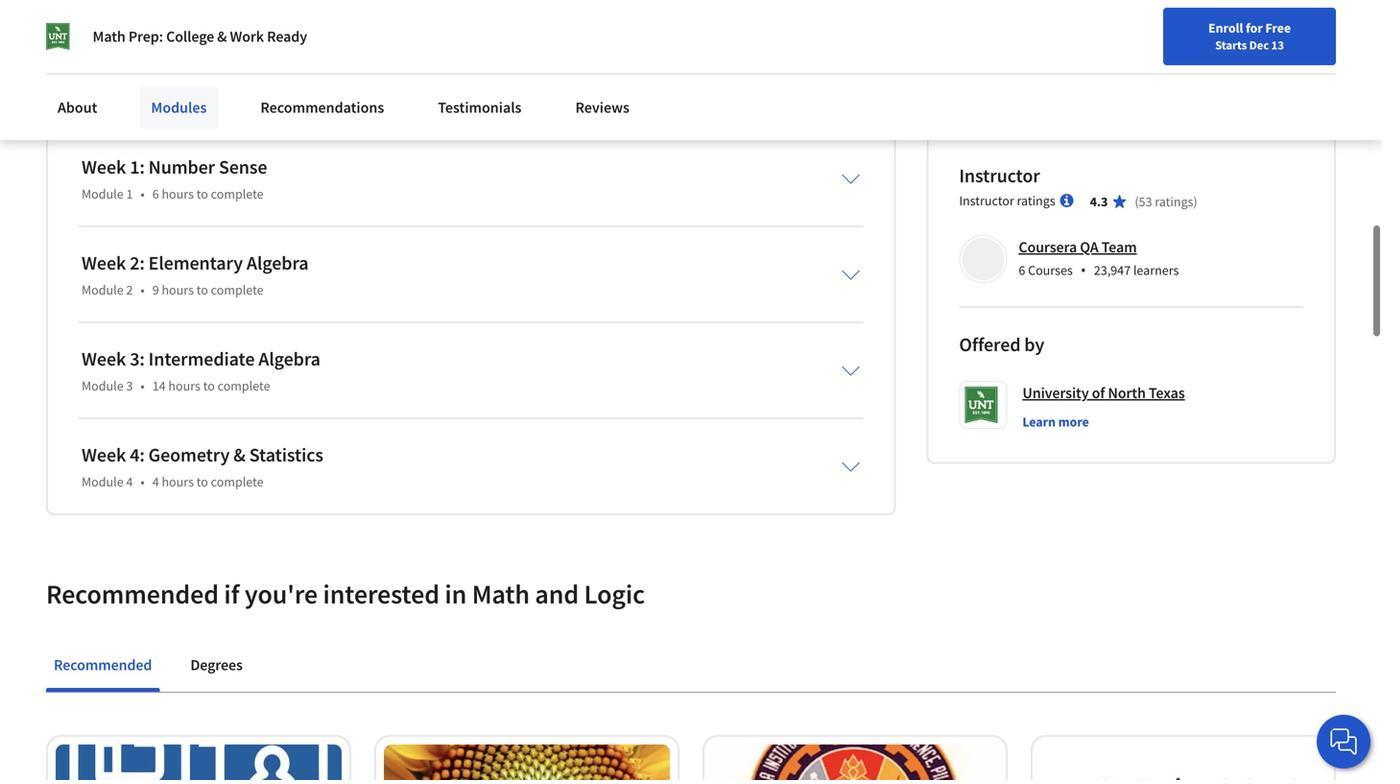 Task type: vqa. For each thing, say whether or not it's contained in the screenshot.
you'll to the middle
no



Task type: locate. For each thing, give the bounding box(es) containing it.
of left north in the right of the page
[[1092, 384, 1105, 403]]

algebra inside week 2:  elementary algebra module 2 • 9 hours to complete
[[247, 251, 309, 275]]

number inside this mooc will cover four main categories: number sense, elementary algebra, intermediate algebra, and geometry and statistics. the purpose of this course is to review and practice key concepts to prepare learners for college and the workforce.
[[319, 4, 371, 22]]

• down coursera qa team link
[[1081, 260, 1087, 281]]

algebra, up concepts
[[493, 4, 544, 22]]

3 module from the top
[[82, 377, 124, 395]]

week 2:  elementary algebra module 2 • 9 hours to complete
[[82, 251, 309, 299]]

• right 1
[[141, 185, 145, 203]]

1 vertical spatial elementary
[[148, 251, 243, 275]]

coursera qa team image
[[962, 238, 1004, 281]]

learners inside coursera qa team 6 courses • 23,947 learners
[[1134, 262, 1179, 279]]

1 horizontal spatial 4
[[152, 473, 159, 491]]

north
[[1108, 384, 1146, 403]]

complete down the sense
[[211, 185, 264, 203]]

degrees button
[[183, 642, 250, 689]]

1 horizontal spatial 6
[[1019, 262, 1026, 279]]

0 horizontal spatial math
[[93, 27, 125, 46]]

0 horizontal spatial algebra,
[[493, 4, 544, 22]]

math
[[93, 27, 125, 46], [472, 578, 530, 611]]

learn
[[1023, 413, 1056, 431]]

mooc
[[75, 4, 117, 22]]

elementary up the 9
[[148, 251, 243, 275]]

prepare
[[535, 24, 585, 42]]

& for geometry
[[233, 443, 246, 467]]

recommended
[[46, 578, 219, 611], [54, 656, 152, 675]]

sense
[[219, 155, 267, 179]]

1 vertical spatial instructor
[[959, 192, 1014, 209]]

and
[[687, 4, 711, 22], [780, 4, 804, 22], [353, 24, 377, 42], [712, 24, 736, 42], [535, 578, 579, 611]]

key
[[434, 24, 455, 42]]

& down main
[[217, 27, 227, 46]]

intermediate up "14"
[[148, 347, 255, 371]]

1 vertical spatial intermediate
[[148, 347, 255, 371]]

module for week 2:  elementary algebra
[[82, 281, 124, 299]]

0 horizontal spatial number
[[148, 155, 215, 179]]

0 vertical spatial 6
[[152, 185, 159, 203]]

main
[[212, 4, 244, 22]]

& left statistics
[[233, 443, 246, 467]]

complete inside week 2:  elementary algebra module 2 • 9 hours to complete
[[211, 281, 264, 299]]

to inside week 2:  elementary algebra module 2 • 9 hours to complete
[[197, 281, 208, 299]]

1 vertical spatial of
[[1092, 384, 1105, 403]]

instructor up 'instructor ratings'
[[959, 164, 1040, 188]]

instructor for instructor ratings
[[959, 192, 1014, 209]]

• left the 9
[[141, 281, 145, 299]]

0 vertical spatial instructor
[[959, 164, 1040, 188]]

of down four
[[191, 24, 203, 42]]

1
[[126, 185, 133, 203]]

1 vertical spatial recommended
[[54, 656, 152, 675]]

enroll for free starts dec 13
[[1209, 19, 1291, 53]]

• down '4:'
[[141, 473, 145, 491]]

ratings right the 53
[[1155, 193, 1194, 210]]

week left 3:
[[82, 347, 126, 371]]

algebra,
[[493, 4, 544, 22], [632, 4, 684, 22]]

1 horizontal spatial intermediate
[[548, 4, 629, 22]]

team
[[1102, 238, 1137, 257]]

ratings
[[1017, 192, 1056, 209], [1155, 193, 1194, 210]]

2 4 from the left
[[152, 473, 159, 491]]

sense,
[[374, 4, 415, 22]]

instructor up coursera qa team "icon"
[[959, 192, 1014, 209]]

• inside week 2:  elementary algebra module 2 • 9 hours to complete
[[141, 281, 145, 299]]

complete inside week 3:  intermediate algebra module 3 • 14 hours to complete
[[218, 377, 270, 395]]

1 vertical spatial geometry
[[148, 443, 230, 467]]

module inside week 3:  intermediate algebra module 3 • 14 hours to complete
[[82, 377, 124, 395]]

module
[[82, 185, 124, 203], [82, 281, 124, 299], [82, 377, 124, 395], [82, 473, 124, 491]]

0 horizontal spatial 6
[[152, 185, 159, 203]]

this
[[207, 24, 230, 42]]

intermediate up the prepare at the left of page
[[548, 4, 629, 22]]

hours inside week 3:  intermediate algebra module 3 • 14 hours to complete
[[168, 377, 201, 395]]

1 vertical spatial number
[[148, 155, 215, 179]]

hours for elementary
[[162, 281, 194, 299]]

complete down statistics
[[211, 473, 264, 491]]

4 week from the top
[[82, 443, 126, 467]]

1 horizontal spatial algebra,
[[632, 4, 684, 22]]

workforce.
[[46, 44, 113, 63]]

complete
[[211, 185, 264, 203], [211, 281, 264, 299], [218, 377, 270, 395], [211, 473, 264, 491]]

hours
[[162, 185, 194, 203], [162, 281, 194, 299], [168, 377, 201, 395], [162, 473, 194, 491]]

0 vertical spatial &
[[217, 27, 227, 46]]

0 vertical spatial intermediate
[[548, 4, 629, 22]]

0 vertical spatial of
[[191, 24, 203, 42]]

recommended inside button
[[54, 656, 152, 675]]

1 vertical spatial &
[[233, 443, 246, 467]]

1 vertical spatial learners
[[1134, 262, 1179, 279]]

1 horizontal spatial for
[[1246, 19, 1263, 36]]

week left 1:
[[82, 155, 126, 179]]

6 left courses
[[1019, 262, 1026, 279]]

0 vertical spatial elementary
[[418, 4, 489, 22]]

complete for number
[[211, 185, 264, 203]]

1 vertical spatial 6
[[1019, 262, 1026, 279]]

0 horizontal spatial geometry
[[148, 443, 230, 467]]

week for week 1:  number sense
[[82, 155, 126, 179]]

2 instructor from the top
[[959, 192, 1014, 209]]

module inside week 2:  elementary algebra module 2 • 9 hours to complete
[[82, 281, 124, 299]]

week left '4:'
[[82, 443, 126, 467]]

1 horizontal spatial of
[[1092, 384, 1105, 403]]

modules link
[[140, 86, 218, 129]]

learners down team
[[1134, 262, 1179, 279]]

math prep: college & work ready
[[93, 27, 307, 46]]

number inside week 1:  number sense module 1 • 6 hours to complete
[[148, 155, 215, 179]]

will
[[120, 4, 141, 22]]

hours for intermediate
[[168, 377, 201, 395]]

0 vertical spatial geometry
[[715, 4, 777, 22]]

1 horizontal spatial elementary
[[418, 4, 489, 22]]

• inside week 3:  intermediate algebra module 3 • 14 hours to complete
[[141, 377, 145, 395]]

for left college
[[643, 24, 661, 42]]

hours inside week 1:  number sense module 1 • 6 hours to complete
[[162, 185, 194, 203]]

0 vertical spatial number
[[319, 4, 371, 22]]

coursera qa team link
[[1019, 238, 1137, 257]]

offered
[[959, 333, 1021, 357]]

module inside week 1:  number sense module 1 • 6 hours to complete
[[82, 185, 124, 203]]

elementary inside week 2:  elementary algebra module 2 • 9 hours to complete
[[148, 251, 243, 275]]

algebra inside week 3:  intermediate algebra module 3 • 14 hours to complete
[[259, 347, 321, 371]]

to inside week 4:  geometry & statistics module 4 • 4 hours to complete
[[197, 473, 208, 491]]

learners
[[588, 24, 640, 42], [1134, 262, 1179, 279]]

recommended if you're interested in math and logic
[[46, 578, 645, 611]]

4 module from the top
[[82, 473, 124, 491]]

3:
[[130, 347, 145, 371]]

coursera image
[[23, 16, 145, 46]]

cover
[[144, 4, 179, 22]]

complete up statistics
[[218, 377, 270, 395]]

about
[[58, 98, 97, 117]]

to inside week 3:  intermediate algebra module 3 • 14 hours to complete
[[203, 377, 215, 395]]

week inside week 1:  number sense module 1 • 6 hours to complete
[[82, 155, 126, 179]]

0 horizontal spatial &
[[217, 27, 227, 46]]

number up 'review'
[[319, 4, 371, 22]]

instructor ratings
[[959, 192, 1056, 209]]

0 horizontal spatial elementary
[[148, 251, 243, 275]]

1 horizontal spatial math
[[472, 578, 530, 611]]

week inside week 3:  intermediate algebra module 3 • 14 hours to complete
[[82, 347, 126, 371]]

geometry right '4:'
[[148, 443, 230, 467]]

0 vertical spatial algebra
[[247, 251, 309, 275]]

of
[[191, 24, 203, 42], [1092, 384, 1105, 403]]

hours inside week 4:  geometry & statistics module 4 • 4 hours to complete
[[162, 473, 194, 491]]

2 algebra, from the left
[[632, 4, 684, 22]]

this
[[46, 4, 72, 22]]

1 horizontal spatial &
[[233, 443, 246, 467]]

1 instructor from the top
[[959, 164, 1040, 188]]

for up dec
[[1246, 19, 1263, 36]]

geometry
[[715, 4, 777, 22], [148, 443, 230, 467]]

week left 2:
[[82, 251, 126, 275]]

elementary up key
[[418, 4, 489, 22]]

•
[[141, 185, 145, 203], [1081, 260, 1087, 281], [141, 281, 145, 299], [141, 377, 145, 395], [141, 473, 145, 491]]

coursera qa team 6 courses • 23,947 learners
[[1019, 238, 1179, 281]]

purpose
[[135, 24, 187, 42]]

week inside week 2:  elementary algebra module 2 • 9 hours to complete
[[82, 251, 126, 275]]

23,947
[[1094, 262, 1131, 279]]

( 53 ratings )
[[1135, 193, 1198, 210]]

number
[[319, 4, 371, 22], [148, 155, 215, 179]]

complete right the 9
[[211, 281, 264, 299]]

• right 3
[[141, 377, 145, 395]]

0 horizontal spatial learners
[[588, 24, 640, 42]]

geometry up the
[[715, 4, 777, 22]]

learners right the prepare at the left of page
[[588, 24, 640, 42]]

by
[[1025, 333, 1045, 357]]

0 vertical spatial math
[[93, 27, 125, 46]]

algebra
[[247, 251, 309, 275], [259, 347, 321, 371]]

menu item
[[1015, 19, 1139, 82]]

recommendations link
[[249, 86, 396, 129]]

algebra, up college
[[632, 4, 684, 22]]

show notifications image
[[1159, 24, 1182, 47]]

to
[[292, 24, 305, 42], [518, 24, 531, 42], [197, 185, 208, 203], [197, 281, 208, 299], [203, 377, 215, 395], [197, 473, 208, 491]]

0 horizontal spatial intermediate
[[148, 347, 255, 371]]

ready
[[267, 27, 307, 46]]

6 right 1
[[152, 185, 159, 203]]

statistics
[[249, 443, 323, 467]]

free
[[1266, 19, 1291, 36]]

more
[[1059, 413, 1089, 431]]

complete inside week 1:  number sense module 1 • 6 hours to complete
[[211, 185, 264, 203]]

for
[[1246, 19, 1263, 36], [643, 24, 661, 42]]

algebra for week 2:  elementary algebra
[[247, 251, 309, 275]]

0 vertical spatial recommended
[[46, 578, 219, 611]]

week inside week 4:  geometry & statistics module 4 • 4 hours to complete
[[82, 443, 126, 467]]

1 horizontal spatial learners
[[1134, 262, 1179, 279]]

geometry inside week 4:  geometry & statistics module 4 • 4 hours to complete
[[148, 443, 230, 467]]

work
[[230, 27, 264, 46]]

math right in
[[472, 578, 530, 611]]

2 module from the top
[[82, 281, 124, 299]]

instructor
[[959, 164, 1040, 188], [959, 192, 1014, 209]]

0 horizontal spatial 4
[[126, 473, 133, 491]]

ratings up coursera
[[1017, 192, 1056, 209]]

modules
[[151, 98, 207, 117]]

• inside coursera qa team 6 courses • 23,947 learners
[[1081, 260, 1087, 281]]

9
[[152, 281, 159, 299]]

• for week 1:  number sense
[[141, 185, 145, 203]]

2 week from the top
[[82, 251, 126, 275]]

1 vertical spatial algebra
[[259, 347, 321, 371]]

week 1:  number sense module 1 • 6 hours to complete
[[82, 155, 267, 203]]

6 inside week 1:  number sense module 1 • 6 hours to complete
[[152, 185, 159, 203]]

week for week 4:  geometry & statistics
[[82, 443, 126, 467]]

0 horizontal spatial for
[[643, 24, 661, 42]]

)
[[1194, 193, 1198, 210]]

• inside week 1:  number sense module 1 • 6 hours to complete
[[141, 185, 145, 203]]

1 module from the top
[[82, 185, 124, 203]]

for inside this mooc will cover four main categories: number sense, elementary algebra, intermediate algebra, and geometry and statistics. the purpose of this course is to review and practice key concepts to prepare learners for college and the workforce.
[[643, 24, 661, 42]]

0 vertical spatial learners
[[588, 24, 640, 42]]

1 week from the top
[[82, 155, 126, 179]]

week
[[82, 155, 126, 179], [82, 251, 126, 275], [82, 347, 126, 371], [82, 443, 126, 467]]

number right 1:
[[148, 155, 215, 179]]

categories:
[[247, 4, 315, 22]]

& inside week 4:  geometry & statistics module 4 • 4 hours to complete
[[233, 443, 246, 467]]

None search field
[[274, 12, 590, 50]]

hours inside week 2:  elementary algebra module 2 • 9 hours to complete
[[162, 281, 194, 299]]

math down mooc
[[93, 27, 125, 46]]

1:
[[130, 155, 145, 179]]

1 horizontal spatial geometry
[[715, 4, 777, 22]]

0 horizontal spatial of
[[191, 24, 203, 42]]

intermediate
[[548, 4, 629, 22], [148, 347, 255, 371]]

about link
[[46, 86, 109, 129]]

3 week from the top
[[82, 347, 126, 371]]

elementary
[[418, 4, 489, 22], [148, 251, 243, 275]]

university
[[1023, 384, 1089, 403]]

1 horizontal spatial number
[[319, 4, 371, 22]]



Task type: describe. For each thing, give the bounding box(es) containing it.
• for week 2:  elementary algebra
[[141, 281, 145, 299]]

(
[[1135, 193, 1139, 210]]

recommendations
[[261, 98, 384, 117]]

13
[[1272, 37, 1284, 53]]

university of north texas image
[[46, 23, 70, 50]]

learn more button
[[1023, 413, 1089, 432]]

course
[[233, 24, 275, 42]]

college
[[166, 27, 214, 46]]

texas
[[1149, 384, 1185, 403]]

1 4 from the left
[[126, 473, 133, 491]]

reviews link
[[564, 86, 641, 129]]

degrees
[[190, 656, 243, 675]]

complete inside week 4:  geometry & statistics module 4 • 4 hours to complete
[[211, 473, 264, 491]]

university of north texas
[[1023, 384, 1185, 403]]

week for week 2:  elementary algebra
[[82, 251, 126, 275]]

14
[[152, 377, 166, 395]]

of inside this mooc will cover four main categories: number sense, elementary algebra, intermediate algebra, and geometry and statistics. the purpose of this course is to review and practice key concepts to prepare learners for college and the workforce.
[[191, 24, 203, 42]]

intermediate inside week 3:  intermediate algebra module 3 • 14 hours to complete
[[148, 347, 255, 371]]

you're
[[245, 578, 318, 611]]

courses
[[1028, 262, 1073, 279]]

the
[[108, 24, 131, 42]]

prep:
[[128, 27, 163, 46]]

is
[[279, 24, 289, 42]]

this mooc will cover four main categories: number sense, elementary algebra, intermediate algebra, and geometry and statistics. the purpose of this course is to review and practice key concepts to prepare learners for college and the workforce.
[[46, 4, 808, 63]]

logic
[[584, 578, 645, 611]]

for inside "enroll for free starts dec 13"
[[1246, 19, 1263, 36]]

53
[[1139, 193, 1152, 210]]

university of north texas link
[[1023, 381, 1185, 405]]

instructor for instructor
[[959, 164, 1040, 188]]

concepts
[[459, 24, 515, 42]]

reviews
[[575, 98, 630, 117]]

coursera
[[1019, 238, 1077, 257]]

the
[[740, 24, 760, 42]]

algebra for week 3:  intermediate algebra
[[259, 347, 321, 371]]

qa
[[1080, 238, 1099, 257]]

4.3
[[1090, 193, 1108, 210]]

dec
[[1250, 37, 1269, 53]]

starts
[[1215, 37, 1247, 53]]

1 algebra, from the left
[[493, 4, 544, 22]]

statistics.
[[46, 24, 105, 42]]

if
[[224, 578, 239, 611]]

to inside week 1:  number sense module 1 • 6 hours to complete
[[197, 185, 208, 203]]

in
[[445, 578, 467, 611]]

week 3:  intermediate algebra module 3 • 14 hours to complete
[[82, 347, 321, 395]]

four
[[182, 4, 208, 22]]

2
[[126, 281, 133, 299]]

• inside week 4:  geometry & statistics module 4 • 4 hours to complete
[[141, 473, 145, 491]]

testimonials link
[[426, 86, 533, 129]]

enroll
[[1209, 19, 1243, 36]]

learn more
[[1023, 413, 1089, 431]]

practice
[[381, 24, 430, 42]]

college
[[665, 24, 709, 42]]

week for week 3:  intermediate algebra
[[82, 347, 126, 371]]

learners inside this mooc will cover four main categories: number sense, elementary algebra, intermediate algebra, and geometry and statistics. the purpose of this course is to review and practice key concepts to prepare learners for college and the workforce.
[[588, 24, 640, 42]]

3
[[126, 377, 133, 395]]

1 horizontal spatial ratings
[[1155, 193, 1194, 210]]

module for week 3:  intermediate algebra
[[82, 377, 124, 395]]

chat with us image
[[1329, 727, 1359, 757]]

recommended button
[[46, 642, 160, 689]]

week 4:  geometry & statistics module 4 • 4 hours to complete
[[82, 443, 323, 491]]

& for college
[[217, 27, 227, 46]]

complete for elementary
[[211, 281, 264, 299]]

recommended for recommended if you're interested in math and logic
[[46, 578, 219, 611]]

6 inside coursera qa team 6 courses • 23,947 learners
[[1019, 262, 1026, 279]]

2:
[[130, 251, 145, 275]]

module inside week 4:  geometry & statistics module 4 • 4 hours to complete
[[82, 473, 124, 491]]

module for week 1:  number sense
[[82, 185, 124, 203]]

recommended for recommended
[[54, 656, 152, 675]]

0 horizontal spatial ratings
[[1017, 192, 1056, 209]]

recommendation tabs tab list
[[46, 642, 1336, 692]]

1 vertical spatial math
[[472, 578, 530, 611]]

review
[[309, 24, 350, 42]]

elementary inside this mooc will cover four main categories: number sense, elementary algebra, intermediate algebra, and geometry and statistics. the purpose of this course is to review and practice key concepts to prepare learners for college and the workforce.
[[418, 4, 489, 22]]

• for week 3:  intermediate algebra
[[141, 377, 145, 395]]

hours for number
[[162, 185, 194, 203]]

geometry inside this mooc will cover four main categories: number sense, elementary algebra, intermediate algebra, and geometry and statistics. the purpose of this course is to review and practice key concepts to prepare learners for college and the workforce.
[[715, 4, 777, 22]]

complete for intermediate
[[218, 377, 270, 395]]

intermediate inside this mooc will cover four main categories: number sense, elementary algebra, intermediate algebra, and geometry and statistics. the purpose of this course is to review and practice key concepts to prepare learners for college and the workforce.
[[548, 4, 629, 22]]

offered by
[[959, 333, 1045, 357]]

4:
[[130, 443, 145, 467]]

testimonials
[[438, 98, 522, 117]]

interested
[[323, 578, 440, 611]]



